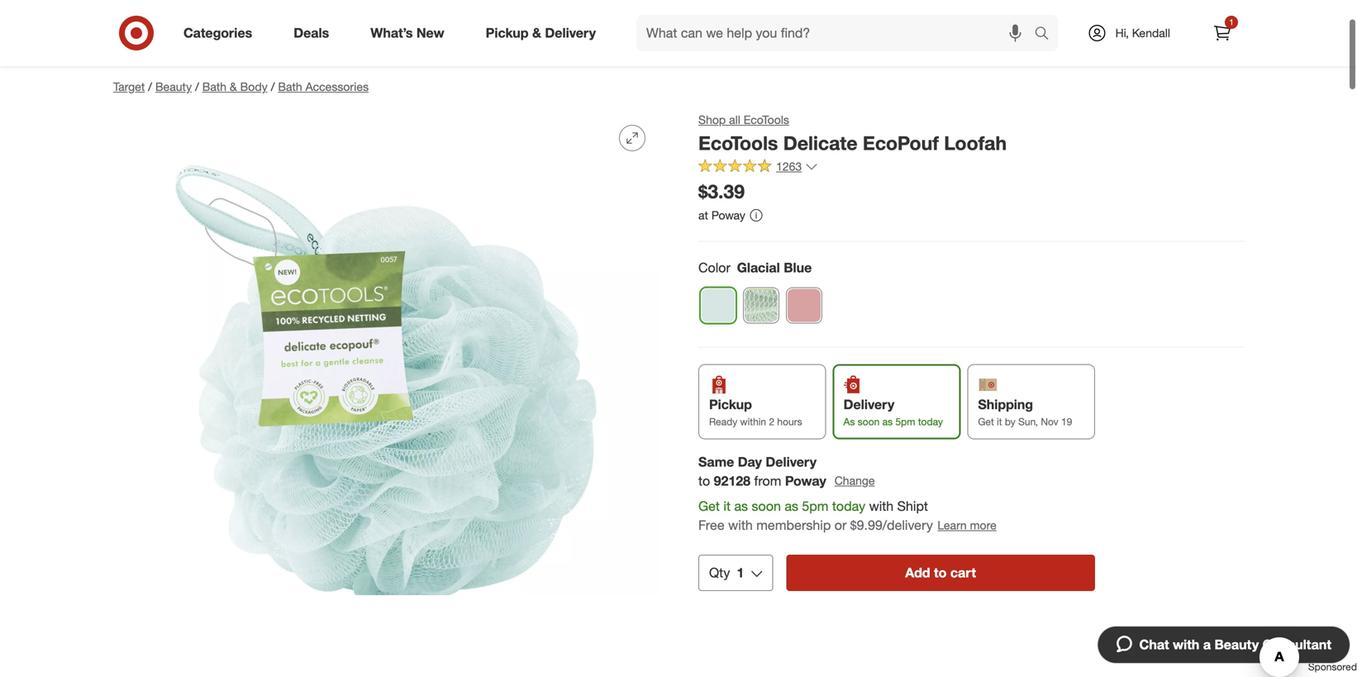 Task type: locate. For each thing, give the bounding box(es) containing it.
beauty down the item
[[1215, 637, 1259, 653]]

hours
[[778, 415, 803, 428]]

or
[[835, 517, 847, 533]]

bath right body
[[278, 79, 302, 94]]

0 vertical spatial pickup
[[486, 25, 529, 41]]

0 vertical spatial 1
[[1230, 17, 1234, 27]]

pickup inside pickup ready within 2 hours
[[709, 396, 752, 412]]

1 vertical spatial soon
[[752, 498, 781, 514]]

with up $9.99/delivery
[[869, 498, 894, 514]]

green fig image
[[744, 288, 779, 323]]

bath left body
[[202, 79, 227, 94]]

1 horizontal spatial as
[[785, 498, 799, 514]]

blue
[[784, 260, 812, 276]]

1 horizontal spatial 5pm
[[896, 415, 916, 428]]

0 vertical spatial to
[[699, 473, 710, 489]]

as down 92128
[[735, 498, 748, 514]]

soon inside get it as soon as 5pm today with shipt free with membership or $9.99/delivery learn more
[[752, 498, 781, 514]]

1 horizontal spatial add
[[1197, 618, 1215, 630]]

to
[[699, 473, 710, 489], [934, 565, 947, 581]]

soon right as
[[858, 415, 880, 428]]

0 vertical spatial it
[[997, 415, 1003, 428]]

get
[[978, 415, 995, 428], [699, 498, 720, 514]]

0 vertical spatial 5pm
[[896, 415, 916, 428]]

same
[[699, 454, 734, 470]]

0 vertical spatial get
[[978, 415, 995, 428]]

0 horizontal spatial delivery
[[545, 25, 596, 41]]

0 horizontal spatial it
[[724, 498, 731, 514]]

0 horizontal spatial add
[[906, 565, 931, 581]]

0 vertical spatial with
[[869, 498, 894, 514]]

2 horizontal spatial /
[[271, 79, 275, 94]]

get up 'free'
[[699, 498, 720, 514]]

at poway
[[699, 208, 746, 222]]

1 inside 1 'link'
[[1230, 17, 1234, 27]]

What can we help you find? suggestions appear below search field
[[637, 15, 1039, 51]]

categories
[[184, 25, 252, 41]]

1 horizontal spatial with
[[869, 498, 894, 514]]

add inside button
[[906, 565, 931, 581]]

pickup ready within 2 hours
[[709, 396, 803, 428]]

beauty link
[[155, 79, 192, 94]]

pickup for &
[[486, 25, 529, 41]]

as
[[883, 415, 893, 428], [735, 498, 748, 514], [785, 498, 799, 514]]

0 horizontal spatial as
[[735, 498, 748, 514]]

1 right qty
[[737, 565, 744, 581]]

0 horizontal spatial bath
[[202, 79, 227, 94]]

delivery for same day delivery to 92128 from poway change
[[766, 454, 817, 470]]

bath accessories link
[[278, 79, 369, 94]]

1 horizontal spatial beauty
[[1215, 637, 1259, 653]]

1 horizontal spatial poway
[[785, 473, 827, 489]]

92128
[[714, 473, 751, 489]]

1263
[[776, 159, 802, 174]]

&
[[532, 25, 542, 41], [230, 79, 237, 94]]

change
[[835, 474, 875, 488]]

shop
[[699, 112, 726, 127]]

$9.99/delivery
[[851, 517, 933, 533]]

1 vertical spatial 5pm
[[802, 498, 829, 514]]

to left cart
[[934, 565, 947, 581]]

it up 'free'
[[724, 498, 731, 514]]

poway down $3.39
[[712, 208, 746, 222]]

1 horizontal spatial &
[[532, 25, 542, 41]]

all
[[729, 112, 741, 127]]

shipt
[[898, 498, 928, 514]]

0 horizontal spatial today
[[833, 498, 866, 514]]

beauty right the target link
[[155, 79, 192, 94]]

1 / from the left
[[148, 79, 152, 94]]

ecotools down all
[[699, 131, 778, 155]]

today up or
[[833, 498, 866, 514]]

poway inside same day delivery to 92128 from poway change
[[785, 473, 827, 489]]

get inside shipping get it by sun, nov 19
[[978, 415, 995, 428]]

hi, kendall
[[1116, 26, 1171, 40]]

0 horizontal spatial 1
[[737, 565, 744, 581]]

5pm right as
[[896, 415, 916, 428]]

target link
[[113, 79, 145, 94]]

poway right from
[[785, 473, 827, 489]]

with right 'free'
[[729, 517, 753, 533]]

2 vertical spatial delivery
[[766, 454, 817, 470]]

ecopouf
[[863, 131, 939, 155]]

0 vertical spatial today
[[918, 415, 943, 428]]

1 horizontal spatial it
[[997, 415, 1003, 428]]

/ right target
[[148, 79, 152, 94]]

2 horizontal spatial delivery
[[844, 396, 895, 412]]

1 horizontal spatial to
[[934, 565, 947, 581]]

1 horizontal spatial today
[[918, 415, 943, 428]]

chat
[[1140, 637, 1170, 653]]

add
[[906, 565, 931, 581], [1197, 618, 1215, 630]]

add for add item
[[1197, 618, 1215, 630]]

body
[[240, 79, 268, 94]]

/ right beauty link
[[195, 79, 199, 94]]

learn more button
[[937, 516, 998, 535]]

with
[[869, 498, 894, 514], [729, 517, 753, 533], [1173, 637, 1200, 653]]

0 horizontal spatial /
[[148, 79, 152, 94]]

1 vertical spatial with
[[729, 517, 753, 533]]

1 vertical spatial pickup
[[709, 396, 752, 412]]

5pm up membership
[[802, 498, 829, 514]]

cart
[[951, 565, 977, 581]]

bath & body link
[[202, 79, 268, 94]]

delivery inside delivery as soon as 5pm today
[[844, 396, 895, 412]]

delivery inside same day delivery to 92128 from poway change
[[766, 454, 817, 470]]

today
[[918, 415, 943, 428], [833, 498, 866, 514]]

1 vertical spatial delivery
[[844, 396, 895, 412]]

add left cart
[[906, 565, 931, 581]]

delivery
[[545, 25, 596, 41], [844, 396, 895, 412], [766, 454, 817, 470]]

5pm inside delivery as soon as 5pm today
[[896, 415, 916, 428]]

3 / from the left
[[271, 79, 275, 94]]

learn
[[938, 518, 967, 532]]

1
[[1230, 17, 1234, 27], [737, 565, 744, 581]]

2 / from the left
[[195, 79, 199, 94]]

bath
[[202, 79, 227, 94], [278, 79, 302, 94]]

1 horizontal spatial soon
[[858, 415, 880, 428]]

from
[[754, 473, 782, 489]]

1 vertical spatial get
[[699, 498, 720, 514]]

0 vertical spatial add
[[906, 565, 931, 581]]

1 horizontal spatial 1
[[1230, 17, 1234, 27]]

1 vertical spatial &
[[230, 79, 237, 94]]

with left a
[[1173, 637, 1200, 653]]

0 horizontal spatial 5pm
[[802, 498, 829, 514]]

0 horizontal spatial to
[[699, 473, 710, 489]]

shipping
[[978, 396, 1034, 412]]

beauty inside button
[[1215, 637, 1259, 653]]

it
[[997, 415, 1003, 428], [724, 498, 731, 514]]

1 link
[[1205, 15, 1241, 51]]

pickup up ready
[[709, 396, 752, 412]]

delivery for pickup & delivery
[[545, 25, 596, 41]]

0 horizontal spatial poway
[[712, 208, 746, 222]]

0 horizontal spatial get
[[699, 498, 720, 514]]

add up a
[[1197, 618, 1215, 630]]

1 vertical spatial to
[[934, 565, 947, 581]]

1 horizontal spatial /
[[195, 79, 199, 94]]

chat with a beauty consultant button
[[1098, 626, 1351, 664]]

to down same
[[699, 473, 710, 489]]

0 vertical spatial beauty
[[155, 79, 192, 94]]

1 horizontal spatial get
[[978, 415, 995, 428]]

0 vertical spatial soon
[[858, 415, 880, 428]]

add inside button
[[1197, 618, 1215, 630]]

1 horizontal spatial bath
[[278, 79, 302, 94]]

ecotools right all
[[744, 112, 790, 127]]

1 vertical spatial it
[[724, 498, 731, 514]]

today left by at right bottom
[[918, 415, 943, 428]]

pickup right new
[[486, 25, 529, 41]]

glacial blue image
[[701, 288, 736, 323]]

0 horizontal spatial beauty
[[155, 79, 192, 94]]

2 vertical spatial with
[[1173, 637, 1200, 653]]

item
[[1218, 618, 1237, 630]]

as right as
[[883, 415, 893, 428]]

1 vertical spatial beauty
[[1215, 637, 1259, 653]]

it left by at right bottom
[[997, 415, 1003, 428]]

shipping get it by sun, nov 19
[[978, 396, 1073, 428]]

beauty
[[155, 79, 192, 94], [1215, 637, 1259, 653]]

1 right kendall
[[1230, 17, 1234, 27]]

as up membership
[[785, 498, 799, 514]]

add for add to cart
[[906, 565, 931, 581]]

a
[[1204, 637, 1211, 653]]

soon down from
[[752, 498, 781, 514]]

2 horizontal spatial with
[[1173, 637, 1200, 653]]

/ right body
[[271, 79, 275, 94]]

what's
[[371, 25, 413, 41]]

1 horizontal spatial delivery
[[766, 454, 817, 470]]

1 vertical spatial poway
[[785, 473, 827, 489]]

ready
[[709, 415, 738, 428]]

0 vertical spatial delivery
[[545, 25, 596, 41]]

soon
[[858, 415, 880, 428], [752, 498, 781, 514]]

5pm
[[896, 415, 916, 428], [802, 498, 829, 514]]

free
[[699, 517, 725, 533]]

get left by at right bottom
[[978, 415, 995, 428]]

/
[[148, 79, 152, 94], [195, 79, 199, 94], [271, 79, 275, 94]]

$3.39
[[699, 180, 745, 203]]

1 vertical spatial today
[[833, 498, 866, 514]]

add item button
[[1174, 611, 1244, 637]]

1 horizontal spatial pickup
[[709, 396, 752, 412]]

today inside get it as soon as 5pm today with shipt free with membership or $9.99/delivery learn more
[[833, 498, 866, 514]]

pickup
[[486, 25, 529, 41], [709, 396, 752, 412]]

0 horizontal spatial pickup
[[486, 25, 529, 41]]

ecotools
[[744, 112, 790, 127], [699, 131, 778, 155]]

2 horizontal spatial as
[[883, 415, 893, 428]]

0 horizontal spatial soon
[[752, 498, 781, 514]]

1 vertical spatial add
[[1197, 618, 1215, 630]]

poway
[[712, 208, 746, 222], [785, 473, 827, 489]]



Task type: describe. For each thing, give the bounding box(es) containing it.
it inside get it as soon as 5pm today with shipt free with membership or $9.99/delivery learn more
[[724, 498, 731, 514]]

today inside delivery as soon as 5pm today
[[918, 415, 943, 428]]

pink image
[[787, 288, 822, 323]]

1263 link
[[699, 159, 819, 178]]

day
[[738, 454, 762, 470]]

2 bath from the left
[[278, 79, 302, 94]]

to inside same day delivery to 92128 from poway change
[[699, 473, 710, 489]]

get it as soon as 5pm today with shipt free with membership or $9.99/delivery learn more
[[699, 498, 997, 533]]

same day delivery to 92128 from poway change
[[699, 454, 875, 489]]

to inside button
[[934, 565, 947, 581]]

get inside get it as soon as 5pm today with shipt free with membership or $9.99/delivery learn more
[[699, 498, 720, 514]]

chat with a beauty consultant
[[1140, 637, 1332, 653]]

add to cart
[[906, 565, 977, 581]]

loofah
[[944, 131, 1007, 155]]

color
[[699, 260, 731, 276]]

by
[[1005, 415, 1016, 428]]

deals link
[[280, 15, 350, 51]]

ecotools delicate ecopouf loofah, 1 of 11 image
[[113, 112, 659, 657]]

0 vertical spatial ecotools
[[744, 112, 790, 127]]

hi,
[[1116, 26, 1129, 40]]

0 horizontal spatial &
[[230, 79, 237, 94]]

pickup & delivery
[[486, 25, 596, 41]]

pickup & delivery link
[[472, 15, 617, 51]]

categories link
[[169, 15, 273, 51]]

1 bath from the left
[[202, 79, 227, 94]]

qty 1
[[709, 565, 744, 581]]

add item
[[1197, 618, 1237, 630]]

qty
[[709, 565, 730, 581]]

soon inside delivery as soon as 5pm today
[[858, 415, 880, 428]]

more
[[970, 518, 997, 532]]

as inside delivery as soon as 5pm today
[[883, 415, 893, 428]]

target / beauty / bath & body / bath accessories
[[113, 79, 369, 94]]

color glacial blue
[[699, 260, 812, 276]]

what's new link
[[357, 15, 465, 51]]

at
[[699, 208, 709, 222]]

0 vertical spatial poway
[[712, 208, 746, 222]]

new
[[417, 25, 445, 41]]

deals
[[294, 25, 329, 41]]

within
[[740, 415, 767, 428]]

1 vertical spatial 1
[[737, 565, 744, 581]]

19
[[1062, 415, 1073, 428]]

delicate
[[784, 131, 858, 155]]

with inside chat with a beauty consultant button
[[1173, 637, 1200, 653]]

sponsored
[[1309, 661, 1358, 673]]

glacial
[[737, 260, 780, 276]]

it inside shipping get it by sun, nov 19
[[997, 415, 1003, 428]]

kendall
[[1133, 26, 1171, 40]]

add to cart button
[[787, 555, 1096, 591]]

delivery as soon as 5pm today
[[844, 396, 943, 428]]

consultant
[[1263, 637, 1332, 653]]

nov
[[1041, 415, 1059, 428]]

as
[[844, 415, 855, 428]]

target
[[113, 79, 145, 94]]

membership
[[757, 517, 831, 533]]

1 vertical spatial ecotools
[[699, 131, 778, 155]]

change button
[[834, 472, 876, 490]]

5pm inside get it as soon as 5pm today with shipt free with membership or $9.99/delivery learn more
[[802, 498, 829, 514]]

0 horizontal spatial with
[[729, 517, 753, 533]]

sun,
[[1019, 415, 1038, 428]]

search button
[[1027, 15, 1067, 55]]

0 vertical spatial &
[[532, 25, 542, 41]]

search
[[1027, 27, 1067, 43]]

what's new
[[371, 25, 445, 41]]

pickup for ready
[[709, 396, 752, 412]]

shop all ecotools ecotools delicate ecopouf loofah
[[699, 112, 1007, 155]]

2
[[769, 415, 775, 428]]

accessories
[[306, 79, 369, 94]]



Task type: vqa. For each thing, say whether or not it's contained in the screenshot.
Body
yes



